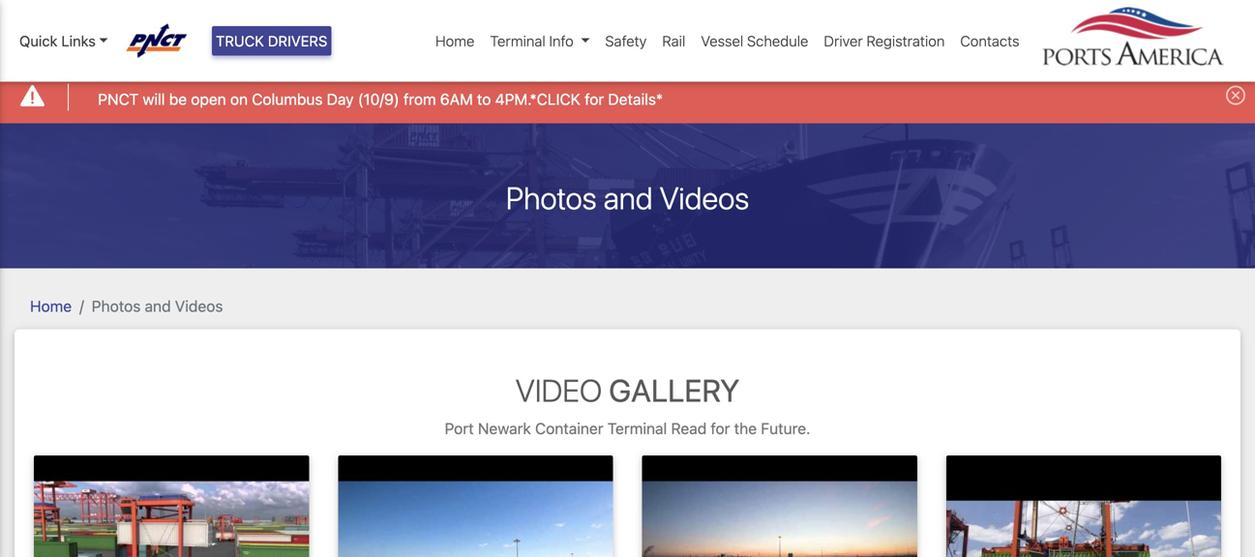 Task type: describe. For each thing, give the bounding box(es) containing it.
read
[[671, 420, 707, 438]]

to
[[477, 90, 491, 109]]

open
[[191, 90, 226, 109]]

day
[[327, 90, 354, 109]]

4pm.*click
[[495, 90, 581, 109]]

future.
[[761, 420, 811, 438]]

contacts
[[961, 32, 1020, 49]]

details*
[[608, 90, 663, 109]]

the
[[734, 420, 757, 438]]

schedule
[[747, 32, 809, 49]]

0 horizontal spatial videos
[[175, 297, 223, 316]]

port
[[445, 420, 474, 438]]

1 vertical spatial for
[[711, 420, 730, 438]]

1 vertical spatial home link
[[30, 297, 72, 316]]

pnct will be open on columbus day (10/9) from 6am to 4pm.*click for details* link
[[98, 88, 663, 111]]

safety link
[[598, 22, 655, 59]]

gallery
[[609, 372, 740, 409]]

pnct will be open on columbus day (10/9) from 6am to 4pm.*click for details*
[[98, 90, 663, 109]]

info
[[549, 32, 574, 49]]

6am
[[440, 90, 473, 109]]

safety
[[605, 32, 647, 49]]

quick links link
[[19, 30, 108, 52]]

driver
[[824, 32, 863, 49]]

vessel schedule link
[[693, 22, 817, 59]]

1 vertical spatial photos
[[92, 297, 141, 316]]

3 video image from the left
[[642, 456, 918, 558]]

close image
[[1227, 85, 1246, 105]]



Task type: vqa. For each thing, say whether or not it's contained in the screenshot.
PNCT
yes



Task type: locate. For each thing, give the bounding box(es) containing it.
truck drivers link
[[212, 26, 331, 56]]

drivers
[[268, 32, 328, 49]]

0 horizontal spatial home link
[[30, 297, 72, 316]]

1 horizontal spatial terminal
[[608, 420, 667, 438]]

0 horizontal spatial terminal
[[490, 32, 546, 49]]

0 vertical spatial photos
[[506, 180, 597, 216]]

pnct will be open on columbus day (10/9) from 6am to 4pm.*click for details* alert
[[0, 71, 1256, 124]]

quick
[[19, 32, 58, 49]]

1 vertical spatial terminal
[[608, 420, 667, 438]]

0 vertical spatial terminal
[[490, 32, 546, 49]]

0 vertical spatial home link
[[428, 22, 482, 59]]

for
[[585, 90, 604, 109], [711, 420, 730, 438]]

for inside alert
[[585, 90, 604, 109]]

1 vertical spatial photos and videos
[[92, 297, 223, 316]]

registration
[[867, 32, 945, 49]]

0 vertical spatial videos
[[660, 180, 750, 216]]

2 video image from the left
[[338, 456, 613, 558]]

1 vertical spatial and
[[145, 297, 171, 316]]

0 horizontal spatial for
[[585, 90, 604, 109]]

terminal info link
[[482, 22, 598, 59]]

pnct
[[98, 90, 139, 109]]

4 video image from the left
[[947, 456, 1222, 558]]

port newark container terminal read for the future.
[[445, 420, 811, 438]]

1 horizontal spatial and
[[604, 180, 653, 216]]

for left details*
[[585, 90, 604, 109]]

terminal down video gallery
[[608, 420, 667, 438]]

1 horizontal spatial home link
[[428, 22, 482, 59]]

0 vertical spatial and
[[604, 180, 653, 216]]

links
[[61, 32, 96, 49]]

and
[[604, 180, 653, 216], [145, 297, 171, 316]]

driver registration
[[824, 32, 945, 49]]

terminal
[[490, 32, 546, 49], [608, 420, 667, 438]]

video
[[516, 372, 602, 409]]

0 horizontal spatial home
[[30, 297, 72, 316]]

0 vertical spatial home
[[436, 32, 475, 49]]

be
[[169, 90, 187, 109]]

(10/9)
[[358, 90, 400, 109]]

vessel schedule
[[701, 32, 809, 49]]

1 video image from the left
[[34, 456, 309, 558]]

vessel
[[701, 32, 744, 49]]

terminal left the info
[[490, 32, 546, 49]]

video image
[[34, 456, 309, 558], [338, 456, 613, 558], [642, 456, 918, 558], [947, 456, 1222, 558]]

home link
[[428, 22, 482, 59], [30, 297, 72, 316]]

terminal info
[[490, 32, 574, 49]]

truck drivers
[[216, 32, 328, 49]]

driver registration link
[[817, 22, 953, 59]]

1 vertical spatial videos
[[175, 297, 223, 316]]

on
[[230, 90, 248, 109]]

1 horizontal spatial home
[[436, 32, 475, 49]]

1 horizontal spatial photos and videos
[[506, 180, 750, 216]]

videos
[[660, 180, 750, 216], [175, 297, 223, 316]]

1 horizontal spatial videos
[[660, 180, 750, 216]]

newark
[[478, 420, 531, 438]]

will
[[143, 90, 165, 109]]

truck
[[216, 32, 264, 49]]

video gallery
[[516, 372, 740, 409]]

container
[[535, 420, 604, 438]]

home
[[436, 32, 475, 49], [30, 297, 72, 316]]

0 vertical spatial for
[[585, 90, 604, 109]]

0 horizontal spatial and
[[145, 297, 171, 316]]

columbus
[[252, 90, 323, 109]]

photos
[[506, 180, 597, 216], [92, 297, 141, 316]]

0 vertical spatial photos and videos
[[506, 180, 750, 216]]

1 horizontal spatial photos
[[506, 180, 597, 216]]

rail link
[[655, 22, 693, 59]]

quick links
[[19, 32, 96, 49]]

0 horizontal spatial photos
[[92, 297, 141, 316]]

for left the
[[711, 420, 730, 438]]

1 horizontal spatial for
[[711, 420, 730, 438]]

rail
[[662, 32, 686, 49]]

contacts link
[[953, 22, 1028, 59]]

1 vertical spatial home
[[30, 297, 72, 316]]

from
[[404, 90, 436, 109]]

0 horizontal spatial photos and videos
[[92, 297, 223, 316]]

photos and videos
[[506, 180, 750, 216], [92, 297, 223, 316]]



